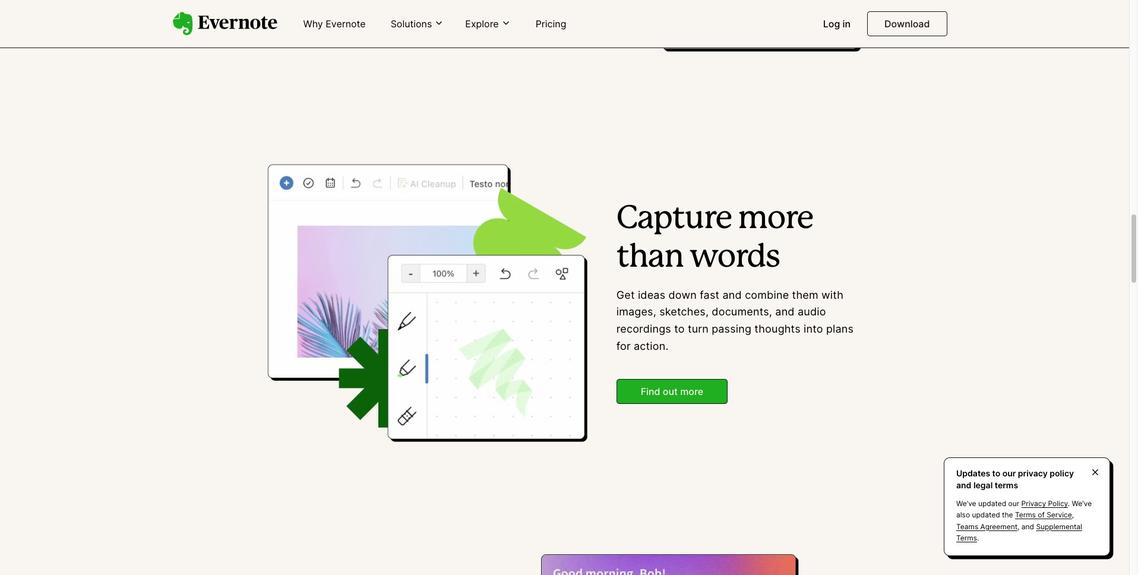 Task type: describe. For each thing, give the bounding box(es) containing it.
terms of service , teams agreement , and
[[957, 511, 1075, 531]]

to-do screen image
[[534, 0, 869, 59]]

action.
[[634, 340, 669, 352]]

. we've also updated the
[[957, 499, 1092, 520]]

why evernote
[[303, 18, 366, 30]]

solutions button
[[387, 17, 448, 30]]

teams
[[957, 522, 979, 531]]

download link
[[868, 11, 948, 36]]

and up thoughts
[[776, 306, 795, 318]]

teams agreement link
[[957, 522, 1018, 531]]

for
[[617, 340, 631, 352]]

find
[[641, 386, 661, 398]]

updates
[[957, 468, 991, 478]]

of
[[1038, 511, 1045, 520]]

easy-search screen image
[[534, 545, 869, 575]]

also
[[957, 511, 971, 520]]

1 vertical spatial more
[[681, 386, 704, 398]]

legal
[[974, 480, 993, 490]]

recordings
[[617, 323, 672, 335]]

. for .
[[978, 534, 980, 543]]

0 vertical spatial ,
[[1073, 511, 1075, 520]]

supplemental
[[1037, 522, 1083, 531]]

why evernote link
[[296, 13, 373, 36]]

log in
[[824, 18, 851, 30]]

sketches screen image
[[261, 155, 595, 450]]

we've inside . we've also updated the
[[1072, 499, 1092, 508]]

log in link
[[816, 13, 858, 36]]

privacy policy link
[[1022, 499, 1069, 508]]

in
[[843, 18, 851, 30]]

find out more
[[641, 386, 704, 398]]

sketches,
[[660, 306, 709, 318]]

service
[[1047, 511, 1073, 520]]

get ideas down fast and combine them with images, sketches, documents, and audio recordings to turn passing thoughts into plans for action.
[[617, 289, 854, 352]]

capture more than words
[[617, 204, 814, 273]]

than
[[617, 243, 684, 273]]

into
[[804, 323, 824, 335]]

. for . we've also updated the
[[1069, 499, 1070, 508]]

get
[[617, 289, 635, 301]]

ideas
[[638, 289, 666, 301]]

terms inside supplemental terms
[[957, 534, 978, 543]]

pricing
[[536, 18, 567, 30]]

documents,
[[712, 306, 773, 318]]

passing
[[712, 323, 752, 335]]

0 vertical spatial updated
[[979, 499, 1007, 508]]

agreement
[[981, 522, 1018, 531]]

out
[[663, 386, 678, 398]]

turn
[[688, 323, 709, 335]]



Task type: locate. For each thing, give the bounding box(es) containing it.
combine
[[745, 289, 789, 301]]

, up supplemental
[[1073, 511, 1075, 520]]

with
[[822, 289, 844, 301]]

1 vertical spatial ,
[[1018, 522, 1020, 531]]

down
[[669, 289, 697, 301]]

and inside terms of service , teams agreement , and
[[1022, 522, 1035, 531]]

. down teams agreement link
[[978, 534, 980, 543]]

1 horizontal spatial ,
[[1073, 511, 1075, 520]]

1 vertical spatial updated
[[973, 511, 1001, 520]]

0 vertical spatial terms
[[1016, 511, 1036, 520]]

1 horizontal spatial more
[[738, 204, 814, 234]]

updated up the
[[979, 499, 1007, 508]]

. inside . we've also updated the
[[1069, 499, 1070, 508]]

our inside updates to our privacy policy and legal terms
[[1003, 468, 1017, 478]]

plans
[[827, 323, 854, 335]]

1 horizontal spatial terms
[[1016, 511, 1036, 520]]

our up terms
[[1003, 468, 1017, 478]]

to down sketches,
[[675, 323, 685, 335]]

terms
[[1016, 511, 1036, 520], [957, 534, 978, 543]]

0 horizontal spatial terms
[[957, 534, 978, 543]]

the
[[1003, 511, 1014, 520]]

1 we've from the left
[[957, 499, 977, 508]]

0 vertical spatial to
[[675, 323, 685, 335]]

0 vertical spatial our
[[1003, 468, 1017, 478]]

and up "documents,"
[[723, 289, 742, 301]]

words
[[690, 243, 780, 273]]

updated up teams agreement link
[[973, 511, 1001, 520]]

updated
[[979, 499, 1007, 508], [973, 511, 1001, 520]]

supplemental terms link
[[957, 522, 1083, 543]]

1 vertical spatial our
[[1009, 499, 1020, 508]]

1 horizontal spatial to
[[993, 468, 1001, 478]]

our up the
[[1009, 499, 1020, 508]]

privacy
[[1019, 468, 1048, 478]]

fast
[[700, 289, 720, 301]]

evernote logo image
[[173, 12, 277, 36]]

why
[[303, 18, 323, 30]]

terms inside terms of service , teams agreement , and
[[1016, 511, 1036, 520]]

terms down teams
[[957, 534, 978, 543]]

0 vertical spatial .
[[1069, 499, 1070, 508]]

more up 'words'
[[738, 204, 814, 234]]

privacy
[[1022, 499, 1047, 508]]

,
[[1073, 511, 1075, 520], [1018, 522, 1020, 531]]

more right out at right bottom
[[681, 386, 704, 398]]

thoughts
[[755, 323, 801, 335]]

capture
[[617, 204, 732, 234]]

1 vertical spatial terms
[[957, 534, 978, 543]]

more inside capture more than words
[[738, 204, 814, 234]]

1 vertical spatial to
[[993, 468, 1001, 478]]

0 horizontal spatial we've
[[957, 499, 977, 508]]

0 vertical spatial more
[[738, 204, 814, 234]]

to inside get ideas down fast and combine them with images, sketches, documents, and audio recordings to turn passing thoughts into plans for action.
[[675, 323, 685, 335]]

1 horizontal spatial we've
[[1072, 499, 1092, 508]]

our for privacy
[[1003, 468, 1017, 478]]

and down . we've also updated the at right
[[1022, 522, 1035, 531]]

.
[[1069, 499, 1070, 508], [978, 534, 980, 543]]

to
[[675, 323, 685, 335], [993, 468, 1001, 478]]

, down . we've also updated the at right
[[1018, 522, 1020, 531]]

log
[[824, 18, 841, 30]]

evernote
[[326, 18, 366, 30]]

download
[[885, 18, 930, 30]]

and
[[723, 289, 742, 301], [776, 306, 795, 318], [957, 480, 972, 490], [1022, 522, 1035, 531]]

our for privacy
[[1009, 499, 1020, 508]]

more
[[738, 204, 814, 234], [681, 386, 704, 398]]

them
[[793, 289, 819, 301]]

terms of service link
[[1016, 511, 1073, 520]]

0 horizontal spatial .
[[978, 534, 980, 543]]

we've
[[957, 499, 977, 508], [1072, 499, 1092, 508]]

pricing link
[[529, 13, 574, 36]]

0 horizontal spatial to
[[675, 323, 685, 335]]

we've up also
[[957, 499, 977, 508]]

1 vertical spatial .
[[978, 534, 980, 543]]

0 horizontal spatial ,
[[1018, 522, 1020, 531]]

explore button
[[462, 17, 514, 30]]

audio
[[798, 306, 827, 318]]

to up terms
[[993, 468, 1001, 478]]

0 horizontal spatial more
[[681, 386, 704, 398]]

and inside updates to our privacy policy and legal terms
[[957, 480, 972, 490]]

supplemental terms
[[957, 522, 1083, 543]]

. up the service
[[1069, 499, 1070, 508]]

updated inside . we've also updated the
[[973, 511, 1001, 520]]

explore
[[466, 18, 499, 30]]

solutions
[[391, 18, 432, 30]]

terms down privacy on the bottom of the page
[[1016, 511, 1036, 520]]

to inside updates to our privacy policy and legal terms
[[993, 468, 1001, 478]]

updates to our privacy policy and legal terms
[[957, 468, 1075, 490]]

and down updates
[[957, 480, 972, 490]]

policy
[[1050, 468, 1075, 478]]

we've right policy
[[1072, 499, 1092, 508]]

our
[[1003, 468, 1017, 478], [1009, 499, 1020, 508]]

2 we've from the left
[[1072, 499, 1092, 508]]

policy
[[1049, 499, 1069, 508]]

find out more link
[[617, 379, 728, 404]]

images,
[[617, 306, 657, 318]]

terms
[[995, 480, 1019, 490]]

we've updated our privacy policy
[[957, 499, 1069, 508]]

1 horizontal spatial .
[[1069, 499, 1070, 508]]



Task type: vqa. For each thing, say whether or not it's contained in the screenshot.
them
yes



